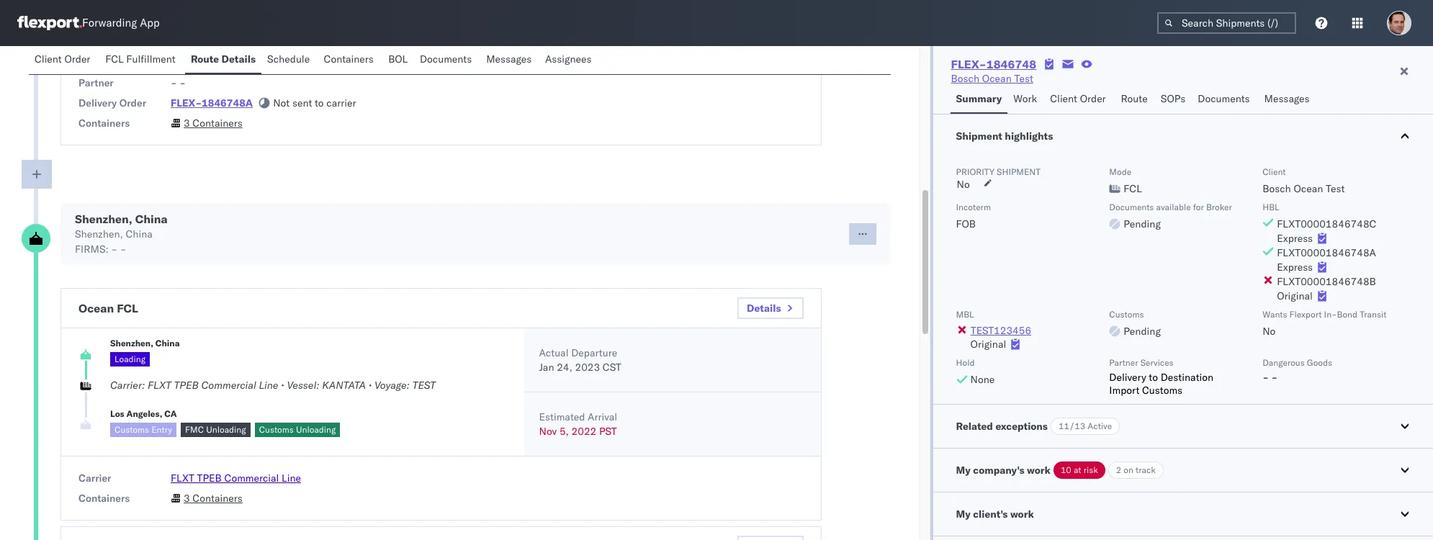 Task type: vqa. For each thing, say whether or not it's contained in the screenshot.
rightmost Unloading
yes



Task type: locate. For each thing, give the bounding box(es) containing it.
shenzhen, for shenzhen, china loading
[[110, 337, 153, 348]]

fcl fulfillment button
[[100, 46, 185, 74]]

1 vertical spatial commercial
[[224, 472, 279, 485]]

1 vertical spatial flex-
[[171, 97, 202, 109]]

10 at risk
[[1061, 465, 1098, 475]]

fcl up shenzhen, china loading
[[117, 301, 138, 316]]

0 horizontal spatial to
[[315, 97, 324, 109]]

flxt00001846748c
[[1277, 218, 1377, 231]]

1 vertical spatial client order
[[1050, 92, 1106, 105]]

0 horizontal spatial documents button
[[414, 46, 481, 74]]

express for flxt00001846748c
[[1277, 232, 1313, 245]]

test down 1846748
[[1015, 72, 1034, 85]]

dangerous goods - -
[[1263, 357, 1333, 384]]

1 vertical spatial fcl
[[1124, 182, 1142, 195]]

- - for carrier
[[171, 56, 186, 69]]

fcl for fcl
[[1124, 182, 1142, 195]]

1 - - from the top
[[171, 56, 186, 69]]

ocean up flxt00001846748c
[[1294, 182, 1324, 195]]

0 horizontal spatial partner
[[79, 76, 114, 89]]

1 vertical spatial client
[[1050, 92, 1078, 105]]

flexport. image
[[17, 16, 82, 30]]

partner for partner
[[79, 76, 114, 89]]

carrier down los
[[79, 472, 111, 485]]

bosch up summary
[[951, 72, 980, 85]]

bosch
[[951, 72, 980, 85], [1263, 182, 1291, 195]]

0 vertical spatial express
[[1277, 232, 1313, 245]]

fob
[[956, 218, 976, 231]]

express up flxt00001846748a
[[1277, 232, 1313, 245]]

customs up 'services'
[[1110, 309, 1144, 320]]

services
[[1141, 357, 1174, 368]]

route
[[191, 53, 219, 66], [1121, 92, 1148, 105]]

app
[[140, 16, 160, 30]]

1 vertical spatial flxt
[[171, 472, 194, 485]]

2 express from the top
[[1277, 261, 1313, 274]]

1 pending from the top
[[1124, 218, 1161, 231]]

1 horizontal spatial ocean
[[982, 72, 1012, 85]]

flxt up ca at the left bottom
[[148, 379, 171, 392]]

3 down flex-1846748a
[[184, 117, 190, 130]]

1 vertical spatial documents button
[[1192, 86, 1259, 114]]

express up flxt00001846748b
[[1277, 261, 1313, 274]]

shenzhen,
[[75, 212, 132, 226], [75, 228, 123, 241], [110, 337, 153, 348]]

track
[[1136, 465, 1156, 475]]

1 horizontal spatial bosch
[[1263, 182, 1291, 195]]

customs for customs entry
[[115, 424, 149, 435]]

2 pending from the top
[[1124, 325, 1161, 338]]

0 horizontal spatial no
[[957, 178, 970, 191]]

0 horizontal spatial unloading
[[206, 424, 246, 435]]

1 unloading from the left
[[206, 424, 246, 435]]

0 vertical spatial 3
[[184, 117, 190, 130]]

fcl down mode at the top of page
[[1124, 182, 1142, 195]]

test up flxt00001846748c
[[1326, 182, 1345, 195]]

1 horizontal spatial no
[[1263, 325, 1276, 338]]

commercial down the fmc unloading
[[224, 472, 279, 485]]

commercial
[[201, 379, 256, 392], [224, 472, 279, 485]]

fulfillment
[[126, 53, 175, 66]]

2 - - from the top
[[171, 76, 186, 89]]

flxt tpeb commercial line
[[171, 472, 301, 485]]

0 horizontal spatial original
[[971, 338, 1007, 351]]

to
[[315, 97, 324, 109], [1149, 371, 1158, 384]]

documents button
[[414, 46, 481, 74], [1192, 86, 1259, 114]]

work right client's
[[1011, 508, 1034, 521]]

1 vertical spatial express
[[1277, 261, 1313, 274]]

1 horizontal spatial route
[[1121, 92, 1148, 105]]

0 vertical spatial china
[[135, 212, 168, 226]]

documents
[[420, 53, 472, 66], [1198, 92, 1250, 105], [1110, 202, 1154, 212]]

work for my company's work
[[1027, 464, 1051, 477]]

los
[[110, 408, 124, 419]]

0 horizontal spatial order
[[64, 53, 90, 66]]

line down customs unloading
[[282, 472, 301, 485]]

partner up the delivery order
[[79, 76, 114, 89]]

1 vertical spatial pending
[[1124, 325, 1161, 338]]

tpeb down the fmc unloading
[[197, 472, 222, 485]]

import
[[1110, 384, 1140, 397]]

shenzhen, china loading
[[110, 337, 180, 364]]

pending up 'services'
[[1124, 325, 1161, 338]]

partner for partner services delivery to destination import customs
[[1110, 357, 1139, 368]]

carrier for partner
[[79, 56, 111, 69]]

2 horizontal spatial documents
[[1198, 92, 1250, 105]]

ocean down flex-1846748 link on the top right of the page
[[982, 72, 1012, 85]]

route up flex-1846748a
[[191, 53, 219, 66]]

1 horizontal spatial •
[[369, 379, 372, 392]]

unloading down vessel:
[[296, 424, 336, 435]]

estimated
[[539, 411, 585, 424]]

2 my from the top
[[956, 508, 971, 521]]

2 vertical spatial shenzhen,
[[110, 337, 153, 348]]

0 vertical spatial ocean
[[982, 72, 1012, 85]]

1 vertical spatial bosch
[[1263, 182, 1291, 195]]

2 vertical spatial client
[[1263, 166, 1286, 177]]

- - left route details in the top left of the page
[[171, 56, 186, 69]]

priority shipment
[[956, 166, 1041, 177]]

0 vertical spatial details
[[222, 53, 256, 66]]

forwarding app
[[82, 16, 160, 30]]

0 vertical spatial work
[[1027, 464, 1051, 477]]

0 vertical spatial - -
[[171, 56, 186, 69]]

client up hbl
[[1263, 166, 1286, 177]]

1 vertical spatial client order button
[[1045, 86, 1115, 114]]

3
[[184, 117, 190, 130], [184, 492, 190, 505]]

route left sops
[[1121, 92, 1148, 105]]

order for rightmost client order button
[[1080, 92, 1106, 105]]

3 down flxt tpeb commercial line link
[[184, 492, 190, 505]]

ocean down firms:
[[79, 301, 114, 316]]

1 vertical spatial carrier
[[79, 472, 111, 485]]

commercial up the fmc unloading
[[201, 379, 256, 392]]

0 horizontal spatial client order
[[35, 53, 90, 66]]

1 vertical spatial details
[[747, 302, 781, 315]]

1 carrier from the top
[[79, 56, 111, 69]]

flxt down fmc
[[171, 472, 194, 485]]

client order right the work button
[[1050, 92, 1106, 105]]

line
[[259, 379, 278, 392], [282, 472, 301, 485]]

my
[[956, 464, 971, 477], [956, 508, 971, 521]]

china inside shenzhen, china loading
[[155, 337, 180, 348]]

0 vertical spatial documents
[[420, 53, 472, 66]]

0 vertical spatial client order button
[[29, 46, 100, 74]]

client order down flexport. "image"
[[35, 53, 90, 66]]

1 express from the top
[[1277, 232, 1313, 245]]

client order button right work
[[1045, 86, 1115, 114]]

0 vertical spatial commercial
[[201, 379, 256, 392]]

1 my from the top
[[956, 464, 971, 477]]

0 horizontal spatial client
[[35, 53, 62, 66]]

delivery down 'services'
[[1110, 371, 1147, 384]]

no down priority
[[957, 178, 970, 191]]

1 vertical spatial delivery
[[1110, 371, 1147, 384]]

1 horizontal spatial line
[[282, 472, 301, 485]]

0 vertical spatial client
[[35, 53, 62, 66]]

summary
[[956, 92, 1002, 105]]

voyage:
[[375, 379, 410, 392]]

0 vertical spatial to
[[315, 97, 324, 109]]

client order button down flexport. "image"
[[29, 46, 100, 74]]

customs inside partner services delivery to destination import customs
[[1142, 384, 1183, 397]]

1 horizontal spatial original
[[1277, 290, 1313, 303]]

client for the topmost client order button
[[35, 53, 62, 66]]

to right sent
[[315, 97, 324, 109]]

documents button right sops
[[1192, 86, 1259, 114]]

•
[[281, 379, 284, 392], [369, 379, 372, 392]]

shenzhen, inside shenzhen, china loading
[[110, 337, 153, 348]]

route for route details
[[191, 53, 219, 66]]

0 horizontal spatial messages button
[[481, 46, 539, 74]]

customs for customs unloading
[[259, 424, 294, 435]]

3 containers down flex-1846748a
[[184, 117, 243, 130]]

0 vertical spatial documents button
[[414, 46, 481, 74]]

flex- down fulfillment
[[171, 97, 202, 109]]

0 vertical spatial bosch
[[951, 72, 980, 85]]

2 3 containers from the top
[[184, 492, 243, 505]]

mbl
[[956, 309, 974, 320]]

0 vertical spatial delivery
[[79, 97, 117, 109]]

route button
[[1115, 86, 1155, 114]]

0 vertical spatial messages
[[486, 53, 532, 66]]

line left vessel:
[[259, 379, 278, 392]]

1 vertical spatial messages button
[[1259, 86, 1318, 114]]

flex-
[[951, 57, 987, 71], [171, 97, 202, 109]]

1 horizontal spatial client
[[1050, 92, 1078, 105]]

tpeb up ca at the left bottom
[[174, 379, 199, 392]]

details
[[222, 53, 256, 66], [747, 302, 781, 315]]

2 horizontal spatial ocean
[[1294, 182, 1324, 195]]

1 vertical spatial work
[[1011, 508, 1034, 521]]

customs down los angeles, ca
[[115, 424, 149, 435]]

original up the flexport
[[1277, 290, 1313, 303]]

0 horizontal spatial line
[[259, 379, 278, 392]]

customs for customs
[[1110, 309, 1144, 320]]

unloading right fmc
[[206, 424, 246, 435]]

fcl left fulfillment
[[105, 53, 124, 66]]

customs
[[1110, 309, 1144, 320], [1142, 384, 1183, 397], [115, 424, 149, 435], [259, 424, 294, 435]]

order down the fcl fulfillment button
[[119, 97, 146, 109]]

destination
[[1161, 371, 1214, 384]]

carrier down "forwarding app" link
[[79, 56, 111, 69]]

arrival
[[588, 411, 617, 424]]

original down the test123456 button
[[971, 338, 1007, 351]]

0 horizontal spatial •
[[281, 379, 284, 392]]

1 horizontal spatial flex-
[[951, 57, 987, 71]]

0 vertical spatial flex-
[[951, 57, 987, 71]]

1 horizontal spatial client order
[[1050, 92, 1106, 105]]

2 3 from the top
[[184, 492, 190, 505]]

documents right sops button
[[1198, 92, 1250, 105]]

-
[[171, 56, 177, 69], [180, 56, 186, 69], [171, 76, 177, 89], [180, 76, 186, 89], [111, 243, 118, 256], [120, 243, 126, 256], [1263, 371, 1269, 384], [1272, 371, 1278, 384]]

client down flexport. "image"
[[35, 53, 62, 66]]

flxt
[[148, 379, 171, 392], [171, 472, 194, 485]]

carrier: flxt tpeb commercial line • vessel: kantata • voyage: test
[[110, 379, 436, 392]]

0 vertical spatial route
[[191, 53, 219, 66]]

my inside my client's work button
[[956, 508, 971, 521]]

• left vessel:
[[281, 379, 284, 392]]

order left the route button
[[1080, 92, 1106, 105]]

2 unloading from the left
[[296, 424, 336, 435]]

0 horizontal spatial details
[[222, 53, 256, 66]]

departure
[[571, 346, 617, 359]]

forwarding app link
[[17, 16, 160, 30]]

pending
[[1124, 218, 1161, 231], [1124, 325, 1161, 338]]

1 vertical spatial test
[[1326, 182, 1345, 195]]

2 vertical spatial ocean
[[79, 301, 114, 316]]

1 vertical spatial partner
[[1110, 357, 1139, 368]]

wants flexport in-bond transit no
[[1263, 309, 1387, 338]]

messages
[[486, 53, 532, 66], [1265, 92, 1310, 105]]

partner up import on the right bottom
[[1110, 357, 1139, 368]]

bosch inside bosch ocean test link
[[951, 72, 980, 85]]

customs down 'services'
[[1142, 384, 1183, 397]]

customs down carrier: flxt tpeb commercial line • vessel: kantata • voyage: test on the left bottom
[[259, 424, 294, 435]]

1 vertical spatial no
[[1263, 325, 1276, 338]]

china for shenzhen, china shenzhen, china firms: - -
[[135, 212, 168, 226]]

3 containers down flxt tpeb commercial line link
[[184, 492, 243, 505]]

no down the wants
[[1263, 325, 1276, 338]]

pending for documents available for broker
[[1124, 218, 1161, 231]]

actual departure jan 24, 2023 cst
[[539, 346, 621, 374]]

flex- up bosch ocean test
[[951, 57, 987, 71]]

mode
[[1110, 166, 1132, 177]]

1 vertical spatial route
[[1121, 92, 1148, 105]]

test inside client bosch ocean test incoterm fob
[[1326, 182, 1345, 195]]

client order
[[35, 53, 90, 66], [1050, 92, 1106, 105]]

0 vertical spatial shenzhen,
[[75, 212, 132, 226]]

messages button
[[481, 46, 539, 74], [1259, 86, 1318, 114]]

0 vertical spatial test
[[1015, 72, 1034, 85]]

0 horizontal spatial delivery
[[79, 97, 117, 109]]

in-
[[1324, 309, 1337, 320]]

work button
[[1008, 86, 1045, 114]]

flex-1846748
[[951, 57, 1037, 71]]

• left voyage: at left
[[369, 379, 372, 392]]

pst
[[599, 425, 617, 438]]

2 horizontal spatial order
[[1080, 92, 1106, 105]]

angeles,
[[126, 408, 162, 419]]

exceptions
[[996, 420, 1048, 433]]

1 horizontal spatial partner
[[1110, 357, 1139, 368]]

- - down fulfillment
[[171, 76, 186, 89]]

work inside my client's work button
[[1011, 508, 1034, 521]]

fcl inside button
[[105, 53, 124, 66]]

0 vertical spatial carrier
[[79, 56, 111, 69]]

assignees
[[545, 53, 592, 66]]

2022
[[572, 425, 597, 438]]

1 horizontal spatial unloading
[[296, 424, 336, 435]]

work left the 10
[[1027, 464, 1051, 477]]

work for my client's work
[[1011, 508, 1034, 521]]

0 horizontal spatial route
[[191, 53, 219, 66]]

delivery down fcl fulfillment
[[79, 97, 117, 109]]

1 vertical spatial 3
[[184, 492, 190, 505]]

flex-1846748 link
[[951, 57, 1037, 71]]

0 horizontal spatial bosch
[[951, 72, 980, 85]]

flxt00001846748b
[[1277, 275, 1376, 288]]

company's
[[973, 464, 1025, 477]]

1 vertical spatial 3 containers
[[184, 492, 243, 505]]

1 vertical spatial - -
[[171, 76, 186, 89]]

2 carrier from the top
[[79, 472, 111, 485]]

bosch up hbl
[[1263, 182, 1291, 195]]

order down "forwarding app" link
[[64, 53, 90, 66]]

pending down documents available for broker
[[1124, 218, 1161, 231]]

0 vertical spatial partner
[[79, 76, 114, 89]]

work
[[1027, 464, 1051, 477], [1011, 508, 1034, 521]]

1846748a
[[202, 97, 253, 109]]

1 horizontal spatial delivery
[[1110, 371, 1147, 384]]

documents down mode at the top of page
[[1110, 202, 1154, 212]]

partner inside partner services delivery to destination import customs
[[1110, 357, 1139, 368]]

at
[[1074, 465, 1082, 475]]

my left "company's"
[[956, 464, 971, 477]]

to down 'services'
[[1149, 371, 1158, 384]]

1 3 from the top
[[184, 117, 190, 130]]

work
[[1014, 92, 1037, 105]]

1 3 containers from the top
[[184, 117, 243, 130]]

documents right bol button
[[420, 53, 472, 66]]

my left client's
[[956, 508, 971, 521]]

flxt00001846748a
[[1277, 246, 1377, 259]]

china for shenzhen, china loading
[[155, 337, 180, 348]]

1 horizontal spatial documents button
[[1192, 86, 1259, 114]]

Search Shipments (/) text field
[[1158, 12, 1297, 34]]

loading
[[115, 353, 146, 364]]

incoterm
[[956, 202, 991, 212]]

1 vertical spatial to
[[1149, 371, 1158, 384]]

available
[[1156, 202, 1191, 212]]

1 horizontal spatial test
[[1326, 182, 1345, 195]]

documents button right bol
[[414, 46, 481, 74]]

- - for partner
[[171, 76, 186, 89]]

client right the work button
[[1050, 92, 1078, 105]]

1 vertical spatial line
[[282, 472, 301, 485]]



Task type: describe. For each thing, give the bounding box(es) containing it.
1846748
[[987, 57, 1037, 71]]

10
[[1061, 465, 1072, 475]]

client order for the topmost client order button
[[35, 53, 90, 66]]

0 vertical spatial original
[[1277, 290, 1313, 303]]

my company's work
[[956, 464, 1051, 477]]

client order for rightmost client order button
[[1050, 92, 1106, 105]]

entry
[[151, 424, 172, 435]]

1 vertical spatial tpeb
[[197, 472, 222, 485]]

1 horizontal spatial client order button
[[1045, 86, 1115, 114]]

shenzhen, for shenzhen, china shenzhen, china firms: - -
[[75, 212, 132, 226]]

24,
[[557, 361, 573, 374]]

my client's work button
[[933, 493, 1433, 536]]

delivery order
[[79, 97, 146, 109]]

1 horizontal spatial details
[[747, 302, 781, 315]]

flex- for 1846748
[[951, 57, 987, 71]]

shipment highlights button
[[933, 115, 1433, 158]]

containers inside button
[[324, 53, 374, 66]]

ocean inside client bosch ocean test incoterm fob
[[1294, 182, 1324, 195]]

assignees button
[[539, 46, 600, 74]]

transit
[[1360, 309, 1387, 320]]

to inside partner services delivery to destination import customs
[[1149, 371, 1158, 384]]

sops button
[[1155, 86, 1192, 114]]

related exceptions
[[956, 420, 1048, 433]]

fmc
[[185, 424, 204, 435]]

carrier:
[[110, 379, 145, 392]]

wants
[[1263, 309, 1288, 320]]

sops
[[1161, 92, 1186, 105]]

carrier
[[327, 97, 356, 109]]

0 vertical spatial messages button
[[481, 46, 539, 74]]

details button
[[738, 297, 804, 319]]

customs entry
[[115, 424, 172, 435]]

highlights
[[1005, 130, 1053, 143]]

bosch ocean test
[[951, 72, 1034, 85]]

1 vertical spatial shenzhen,
[[75, 228, 123, 241]]

route details
[[191, 53, 256, 66]]

test123456
[[971, 324, 1032, 337]]

1 vertical spatial messages
[[1265, 92, 1310, 105]]

order for the topmost client order button
[[64, 53, 90, 66]]

vessel:
[[287, 379, 320, 392]]

delivery inside partner services delivery to destination import customs
[[1110, 371, 1147, 384]]

0 vertical spatial line
[[259, 379, 278, 392]]

1 vertical spatial china
[[126, 228, 153, 241]]

my for my client's work
[[956, 508, 971, 521]]

0 horizontal spatial test
[[1015, 72, 1034, 85]]

sent
[[292, 97, 312, 109]]

client for rightmost client order button
[[1050, 92, 1078, 105]]

0 vertical spatial no
[[957, 178, 970, 191]]

express for flxt00001846748a
[[1277, 261, 1313, 274]]

none
[[971, 373, 995, 386]]

not
[[273, 97, 290, 109]]

client bosch ocean test incoterm fob
[[956, 166, 1345, 231]]

los angeles, ca
[[110, 408, 177, 419]]

shipment
[[956, 130, 1003, 143]]

not sent to carrier
[[273, 97, 356, 109]]

0 horizontal spatial documents
[[420, 53, 472, 66]]

bosch ocean test link
[[951, 71, 1034, 86]]

schedule
[[267, 53, 310, 66]]

my client's work
[[956, 508, 1034, 521]]

my for my company's work
[[956, 464, 971, 477]]

bosch inside client bosch ocean test incoterm fob
[[1263, 182, 1291, 195]]

firms:
[[75, 243, 109, 256]]

priority
[[956, 166, 995, 177]]

client inside client bosch ocean test incoterm fob
[[1263, 166, 1286, 177]]

bol
[[388, 53, 408, 66]]

0 vertical spatial tpeb
[[174, 379, 199, 392]]

0 vertical spatial flxt
[[148, 379, 171, 392]]

actual
[[539, 346, 569, 359]]

forwarding
[[82, 16, 137, 30]]

pending for customs
[[1124, 325, 1161, 338]]

flex-1846748a button
[[171, 97, 253, 109]]

test
[[412, 379, 436, 392]]

broker
[[1206, 202, 1232, 212]]

5,
[[560, 425, 569, 438]]

flex- for 1846748a
[[171, 97, 202, 109]]

flexport
[[1290, 309, 1322, 320]]

0 horizontal spatial ocean
[[79, 301, 114, 316]]

related
[[956, 420, 993, 433]]

route details button
[[185, 46, 262, 74]]

dangerous
[[1263, 357, 1305, 368]]

shipment
[[997, 166, 1041, 177]]

kantata
[[322, 379, 366, 392]]

nov
[[539, 425, 557, 438]]

route for route
[[1121, 92, 1148, 105]]

11/13 active
[[1059, 421, 1112, 431]]

0 horizontal spatial messages
[[486, 53, 532, 66]]

estimated arrival nov 5, 2022 pst
[[539, 411, 617, 438]]

no inside wants flexport in-bond transit no
[[1263, 325, 1276, 338]]

11/13
[[1059, 421, 1086, 431]]

shipment highlights
[[956, 130, 1053, 143]]

2
[[1116, 465, 1122, 475]]

unloading for fmc unloading
[[206, 424, 246, 435]]

1 vertical spatial original
[[971, 338, 1007, 351]]

2 • from the left
[[369, 379, 372, 392]]

containers button
[[318, 46, 383, 74]]

active
[[1088, 421, 1112, 431]]

2 on track
[[1116, 465, 1156, 475]]

bond
[[1337, 309, 1358, 320]]

carrier for containers
[[79, 472, 111, 485]]

fcl fulfillment
[[105, 53, 175, 66]]

fcl for fcl fulfillment
[[105, 53, 124, 66]]

1 horizontal spatial documents
[[1110, 202, 1154, 212]]

test123456 button
[[971, 324, 1032, 337]]

1 horizontal spatial messages button
[[1259, 86, 1318, 114]]

1 horizontal spatial order
[[119, 97, 146, 109]]

fmc unloading
[[185, 424, 246, 435]]

customs unloading
[[259, 424, 336, 435]]

hbl
[[1263, 202, 1280, 212]]

cst
[[603, 361, 621, 374]]

bol button
[[383, 46, 414, 74]]

jan
[[539, 361, 554, 374]]

2 vertical spatial fcl
[[117, 301, 138, 316]]

1 • from the left
[[281, 379, 284, 392]]

flxt tpeb commercial line link
[[171, 472, 301, 485]]

schedule button
[[262, 46, 318, 74]]

unloading for customs unloading
[[296, 424, 336, 435]]

summary button
[[951, 86, 1008, 114]]

hold
[[956, 357, 975, 368]]

shenzhen, china shenzhen, china firms: - -
[[75, 212, 168, 256]]



